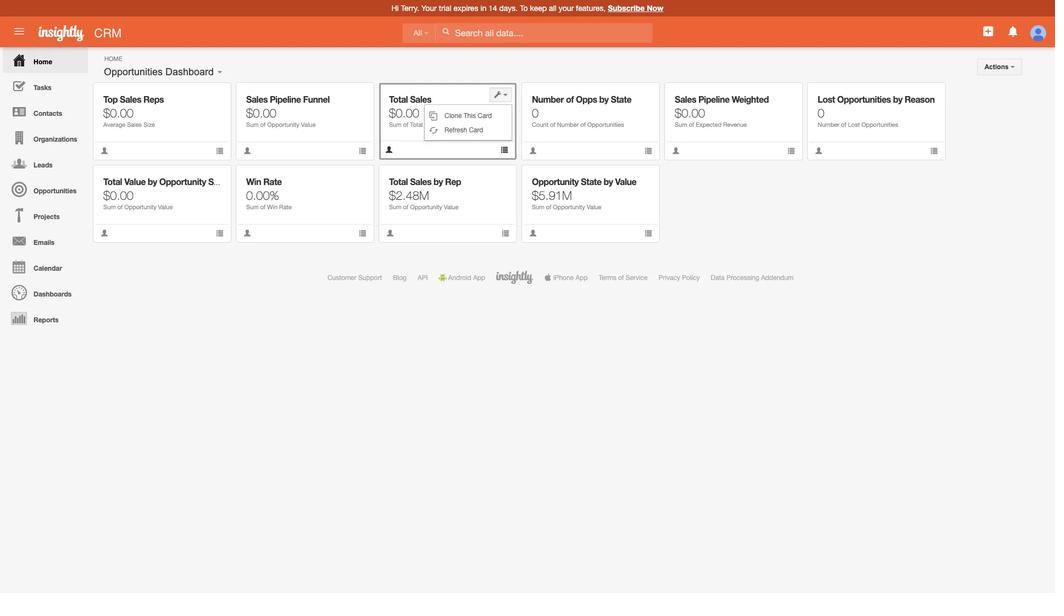Task type: locate. For each thing, give the bounding box(es) containing it.
1 0 from the left
[[532, 106, 539, 120]]

sum inside win rate 0.00% sum of win rate
[[246, 204, 259, 211]]

value inside sales pipeline funnel $0.00 sum of opportunity value
[[301, 121, 316, 128]]

list image for $0.00
[[501, 146, 508, 154]]

projects
[[34, 213, 60, 220]]

0 horizontal spatial win
[[246, 177, 261, 187]]

0 vertical spatial lost
[[818, 94, 835, 105]]

android
[[448, 274, 471, 281]]

of down 'total value by opportunity state' link
[[117, 204, 123, 211]]

of down '$2.48m'
[[403, 204, 408, 211]]

total sales by rep $2.48m sum of opportunity value
[[389, 177, 461, 211]]

service
[[626, 274, 648, 281]]

by
[[599, 94, 609, 105], [893, 94, 903, 105], [148, 177, 157, 187], [434, 177, 443, 187], [604, 177, 613, 187]]

app right iphone
[[576, 274, 588, 281]]

card inside refresh card button
[[469, 126, 483, 134]]

total inside the total sales by rep $2.48m sum of opportunity value
[[389, 177, 408, 187]]

0 horizontal spatial pipeline
[[270, 94, 301, 105]]

days.
[[499, 4, 518, 13]]

of down 0.00%
[[260, 204, 266, 211]]

terms of service link
[[599, 274, 648, 281]]

1 user image from the left
[[101, 229, 108, 237]]

navigation containing home
[[0, 47, 88, 331]]

list image
[[216, 147, 224, 155], [788, 147, 795, 155], [930, 147, 938, 155], [216, 229, 224, 237], [502, 229, 509, 237]]

value
[[301, 121, 316, 128], [441, 121, 456, 128], [124, 177, 146, 187], [615, 177, 637, 187], [158, 204, 173, 211], [444, 204, 459, 211], [587, 204, 601, 211]]

sum inside sales pipeline funnel $0.00 sum of opportunity value
[[246, 121, 259, 128]]

refresh
[[445, 126, 467, 134]]

rate up 0.00%
[[263, 177, 282, 187]]

privacy
[[659, 274, 680, 281]]

android app
[[448, 274, 485, 281]]

number up the count
[[532, 94, 564, 105]]

by inside opportunity state by value $5.91m sum of opportunity value
[[604, 177, 613, 187]]

features,
[[576, 4, 606, 13]]

list image for 0.00%
[[359, 229, 367, 237]]

refresh card button
[[425, 123, 512, 137]]

opportunities link
[[3, 176, 88, 202]]

opportunities
[[104, 66, 163, 77], [837, 94, 891, 105], [587, 121, 624, 128], [862, 121, 898, 128], [34, 187, 77, 195]]

of left expected
[[689, 121, 694, 128]]

win up 0.00%
[[246, 177, 261, 187]]

app right android
[[473, 274, 485, 281]]

0 vertical spatial card
[[478, 112, 492, 119]]

emails link
[[3, 228, 88, 254]]

calendar link
[[3, 254, 88, 280]]

wrench image for $0.00
[[208, 91, 216, 99]]

$0.00 for sales pipeline funnel
[[246, 106, 276, 120]]

0 horizontal spatial 0
[[532, 106, 539, 120]]

total inside total value by opportunity state $0.00 sum of opportunity value
[[103, 177, 122, 187]]

lost opportunities by reason link
[[818, 94, 935, 105]]

by inside lost opportunities by reason 0 number of lost opportunities
[[893, 94, 903, 105]]

navigation
[[0, 47, 88, 331]]

home
[[104, 55, 122, 62], [34, 58, 52, 65]]

1 horizontal spatial state
[[581, 177, 602, 187]]

subscribe
[[608, 4, 645, 13]]

pipeline
[[270, 94, 301, 105], [698, 94, 730, 105]]

top sales reps link
[[103, 94, 164, 105]]

list image for $2.48m
[[502, 229, 509, 237]]

$0.00 inside total value by opportunity state $0.00 sum of opportunity value
[[103, 188, 134, 202]]

0 horizontal spatial app
[[473, 274, 485, 281]]

app for iphone app
[[576, 274, 588, 281]]

rate down "win rate" link
[[279, 204, 292, 211]]

actions
[[985, 63, 1011, 71]]

0 horizontal spatial state
[[208, 177, 229, 187]]

1 horizontal spatial win
[[267, 204, 278, 211]]

wrench image for $2.48m
[[494, 173, 502, 181]]

of inside sales pipeline funnel $0.00 sum of opportunity value
[[260, 121, 266, 128]]

1 horizontal spatial home
[[104, 55, 122, 62]]

opportunity
[[267, 121, 299, 128], [159, 177, 206, 187], [532, 177, 579, 187], [124, 204, 157, 211], [410, 204, 442, 211], [553, 204, 585, 211]]

contacts
[[34, 109, 62, 117]]

2 0 from the left
[[818, 106, 824, 120]]

trial
[[439, 4, 451, 13]]

data processing addendum link
[[711, 274, 794, 281]]

of down $5.91m
[[546, 204, 551, 211]]

wrench image
[[351, 91, 359, 99], [494, 91, 502, 99], [637, 91, 644, 99], [780, 91, 787, 99], [923, 91, 930, 99], [637, 173, 644, 181]]

$0.00 up expected
[[675, 106, 705, 120]]

this
[[464, 112, 476, 119]]

iphone app
[[553, 274, 588, 281]]

list image for average
[[216, 147, 224, 155]]

hi
[[392, 4, 399, 13]]

user image for number of opps by state
[[529, 147, 537, 155]]

of down lost opportunities by reason link
[[841, 121, 846, 128]]

organizations link
[[3, 125, 88, 151]]

pipeline inside sales pipeline weighted $0.00 sum of expected revenue
[[698, 94, 730, 105]]

size
[[144, 121, 155, 128]]

sum inside total sales $0.00 sum of total sales value
[[389, 121, 402, 128]]

top
[[103, 94, 118, 105]]

2 app from the left
[[576, 274, 588, 281]]

1 horizontal spatial lost
[[848, 121, 860, 128]]

2 pipeline from the left
[[698, 94, 730, 105]]

$0.00 inside sales pipeline funnel $0.00 sum of opportunity value
[[246, 106, 276, 120]]

2 user image from the left
[[243, 229, 251, 237]]

$0.00 up average
[[103, 106, 134, 120]]

state inside total value by opportunity state $0.00 sum of opportunity value
[[208, 177, 229, 187]]

by inside total value by opportunity state $0.00 sum of opportunity value
[[148, 177, 157, 187]]

2 horizontal spatial user image
[[529, 229, 537, 237]]

state
[[611, 94, 632, 105], [208, 177, 229, 187], [581, 177, 602, 187]]

of inside the total sales by rep $2.48m sum of opportunity value
[[403, 204, 408, 211]]

by inside the total sales by rep $2.48m sum of opportunity value
[[434, 177, 443, 187]]

sum
[[246, 121, 259, 128], [389, 121, 402, 128], [675, 121, 687, 128], [103, 204, 116, 211], [246, 204, 259, 211], [389, 204, 402, 211], [532, 204, 544, 211]]

0 inside number of opps by state 0 count of number of opportunities
[[532, 106, 539, 120]]

pipeline inside sales pipeline funnel $0.00 sum of opportunity value
[[270, 94, 301, 105]]

list image for by
[[645, 229, 652, 237]]

1 pipeline from the left
[[270, 94, 301, 105]]

$0.00
[[103, 106, 134, 120], [246, 106, 276, 120], [389, 106, 419, 120], [675, 106, 705, 120], [103, 188, 134, 202]]

sum inside total value by opportunity state $0.00 sum of opportunity value
[[103, 204, 116, 211]]

user image for $0.00
[[101, 229, 108, 237]]

user image for total sales
[[385, 146, 393, 154]]

$0.00 inside the top sales reps $0.00 average sales size
[[103, 106, 134, 120]]

your
[[421, 4, 437, 13]]

$0.00 down sales pipeline funnel link
[[246, 106, 276, 120]]

user image
[[101, 229, 108, 237], [243, 229, 251, 237], [529, 229, 537, 237]]

pipeline left the funnel
[[270, 94, 301, 105]]

terms of service
[[599, 274, 648, 281]]

count
[[532, 121, 548, 128]]

contacts link
[[3, 99, 88, 125]]

of down sales pipeline funnel link
[[260, 121, 266, 128]]

state inside number of opps by state 0 count of number of opportunities
[[611, 94, 632, 105]]

card right the this
[[478, 112, 492, 119]]

projects link
[[3, 202, 88, 228]]

total
[[389, 94, 408, 105], [410, 121, 423, 128], [103, 177, 122, 187], [389, 177, 408, 187]]

of inside sales pipeline weighted $0.00 sum of expected revenue
[[689, 121, 694, 128]]

3 user image from the left
[[529, 229, 537, 237]]

dashboards link
[[3, 280, 88, 306]]

win down 0.00%
[[267, 204, 278, 211]]

1 app from the left
[[473, 274, 485, 281]]

of down "total sales" link
[[403, 121, 408, 128]]

1 horizontal spatial app
[[576, 274, 588, 281]]

total for state
[[103, 177, 122, 187]]

total sales link
[[389, 94, 431, 105]]

$0.00 inside sales pipeline weighted $0.00 sum of expected revenue
[[675, 106, 705, 120]]

card
[[478, 112, 492, 119], [469, 126, 483, 134]]

sales
[[120, 94, 141, 105], [246, 94, 268, 105], [410, 94, 431, 105], [675, 94, 696, 105], [127, 121, 142, 128], [425, 121, 439, 128], [410, 177, 431, 187]]

notifications image
[[1007, 25, 1020, 38]]

state inside opportunity state by value $5.91m sum of opportunity value
[[581, 177, 602, 187]]

1 vertical spatial card
[[469, 126, 483, 134]]

$0.00 down 'total value by opportunity state' link
[[103, 188, 134, 202]]

rate
[[263, 177, 282, 187], [279, 204, 292, 211]]

reports
[[34, 316, 59, 324]]

dashboard
[[165, 66, 214, 77]]

1 horizontal spatial 0
[[818, 106, 824, 120]]

by for state
[[148, 177, 157, 187]]

1 horizontal spatial pipeline
[[698, 94, 730, 105]]

list image for 0
[[930, 147, 938, 155]]

by for $5.91m
[[604, 177, 613, 187]]

$5.91m
[[532, 188, 572, 202]]

reps
[[143, 94, 164, 105]]

win
[[246, 177, 261, 187], [267, 204, 278, 211]]

list image
[[501, 146, 508, 154], [359, 147, 367, 155], [645, 147, 652, 155], [359, 229, 367, 237], [645, 229, 652, 237]]

wrench image
[[208, 91, 216, 99], [208, 173, 216, 181], [351, 173, 359, 181], [494, 173, 502, 181]]

1 horizontal spatial user image
[[243, 229, 251, 237]]

1 vertical spatial lost
[[848, 121, 860, 128]]

0.00%
[[246, 188, 279, 202]]

card down the this
[[469, 126, 483, 134]]

$0.00 down "total sales" link
[[389, 106, 419, 120]]

support
[[358, 274, 382, 281]]

0 horizontal spatial user image
[[101, 229, 108, 237]]

number down lost opportunities by reason link
[[818, 121, 839, 128]]

home down crm
[[104, 55, 122, 62]]

pipeline up expected
[[698, 94, 730, 105]]

list image for funnel
[[359, 147, 367, 155]]

api
[[418, 274, 428, 281]]

of inside lost opportunities by reason 0 number of lost opportunities
[[841, 121, 846, 128]]

$2.48m
[[389, 188, 429, 202]]

user image
[[385, 146, 393, 154], [101, 147, 108, 155], [243, 147, 251, 155], [529, 147, 537, 155], [672, 147, 680, 155], [815, 147, 823, 155], [386, 229, 394, 237]]

average
[[103, 121, 125, 128]]

number of opps by state link
[[532, 94, 632, 105]]

of left "opps"
[[566, 94, 574, 105]]

sales inside the total sales by rep $2.48m sum of opportunity value
[[410, 177, 431, 187]]

2 horizontal spatial state
[[611, 94, 632, 105]]

by for $2.48m
[[434, 177, 443, 187]]

1 vertical spatial win
[[267, 204, 278, 211]]

all
[[549, 4, 557, 13]]

home up tasks link at the left top of the page
[[34, 58, 52, 65]]



Task type: vqa. For each thing, say whether or not it's contained in the screenshot.
Total Sales by Rep user icon
yes



Task type: describe. For each thing, give the bounding box(es) containing it.
sales pipeline funnel $0.00 sum of opportunity value
[[246, 94, 330, 128]]

pipeline for weighted
[[698, 94, 730, 105]]

total value by opportunity state $0.00 sum of opportunity value
[[103, 177, 229, 211]]

card inside the clone this card button
[[478, 112, 492, 119]]

sales pipeline weighted link
[[675, 94, 769, 105]]

white image
[[442, 27, 450, 35]]

refresh card
[[445, 126, 483, 134]]

number inside lost opportunities by reason 0 number of lost opportunities
[[818, 121, 839, 128]]

pipeline for funnel
[[270, 94, 301, 105]]

addendum
[[761, 274, 794, 281]]

of inside total sales $0.00 sum of total sales value
[[403, 121, 408, 128]]

of inside win rate 0.00% sum of win rate
[[260, 204, 266, 211]]

top sales reps $0.00 average sales size
[[103, 94, 164, 128]]

list image for sum
[[788, 147, 795, 155]]

android app link
[[439, 274, 485, 281]]

terms
[[599, 274, 616, 281]]

customer support link
[[327, 274, 382, 281]]

list image for opps
[[645, 147, 652, 155]]

total for $2.48m
[[389, 177, 408, 187]]

blog
[[393, 274, 407, 281]]

state for 0
[[611, 94, 632, 105]]

0 horizontal spatial lost
[[818, 94, 835, 105]]

value inside the total sales by rep $2.48m sum of opportunity value
[[444, 204, 459, 211]]

1 vertical spatial rate
[[279, 204, 292, 211]]

opportunity state by value link
[[532, 177, 637, 187]]

reason
[[905, 94, 935, 105]]

your
[[559, 4, 574, 13]]

by inside number of opps by state 0 count of number of opportunities
[[599, 94, 609, 105]]

app for android app
[[473, 274, 485, 281]]

of inside opportunity state by value $5.91m sum of opportunity value
[[546, 204, 551, 211]]

iphone
[[553, 274, 574, 281]]

Search all data.... text field
[[436, 23, 652, 43]]

value inside total sales $0.00 sum of total sales value
[[441, 121, 456, 128]]

total value by opportunity state link
[[103, 177, 229, 187]]

of inside total value by opportunity state $0.00 sum of opportunity value
[[117, 204, 123, 211]]

policy
[[682, 274, 700, 281]]

opportunities inside number of opps by state 0 count of number of opportunities
[[587, 121, 624, 128]]

leads
[[34, 161, 53, 169]]

lost opportunities by reason 0 number of lost opportunities
[[818, 94, 935, 128]]

crm
[[94, 26, 122, 40]]

sales inside sales pipeline funnel $0.00 sum of opportunity value
[[246, 94, 268, 105]]

wrench image for 0.00%
[[351, 173, 359, 181]]

api link
[[418, 274, 428, 281]]

data
[[711, 274, 725, 281]]

customer
[[327, 274, 356, 281]]

0 inside lost opportunities by reason 0 number of lost opportunities
[[818, 106, 824, 120]]

list image for state
[[216, 229, 224, 237]]

clone this card
[[445, 112, 492, 119]]

blog link
[[393, 274, 407, 281]]

expires
[[454, 4, 478, 13]]

processing
[[727, 274, 759, 281]]

opportunities dashboard
[[104, 66, 214, 77]]

$0.00 for top sales reps
[[103, 106, 134, 120]]

user image for top sales reps
[[101, 147, 108, 155]]

expected
[[696, 121, 722, 128]]

keep
[[530, 4, 547, 13]]

all
[[414, 29, 422, 37]]

0 horizontal spatial home
[[34, 58, 52, 65]]

opps
[[576, 94, 597, 105]]

to
[[520, 4, 528, 13]]

win rate 0.00% sum of win rate
[[246, 177, 292, 211]]

total sales $0.00 sum of total sales value
[[389, 94, 456, 128]]

opportunity inside the total sales by rep $2.48m sum of opportunity value
[[410, 204, 442, 211]]

user image for sum
[[529, 229, 537, 237]]

dashboards
[[34, 290, 72, 298]]

home link
[[3, 47, 88, 73]]

rep
[[445, 177, 461, 187]]

opportunity state by value $5.91m sum of opportunity value
[[532, 177, 637, 211]]

sales pipeline weighted $0.00 sum of expected revenue
[[675, 94, 769, 128]]

now
[[647, 4, 664, 13]]

sum inside the total sales by rep $2.48m sum of opportunity value
[[389, 204, 402, 211]]

all link
[[403, 23, 436, 43]]

0 vertical spatial rate
[[263, 177, 282, 187]]

calendar
[[34, 264, 62, 272]]

opportunities dashboard button
[[100, 64, 218, 80]]

terry.
[[401, 4, 419, 13]]

user image for sales pipeline weighted
[[672, 147, 680, 155]]

win rate link
[[246, 177, 282, 187]]

0 vertical spatial win
[[246, 177, 261, 187]]

opportunity inside sales pipeline funnel $0.00 sum of opportunity value
[[267, 121, 299, 128]]

sales pipeline funnel link
[[246, 94, 330, 105]]

weighted
[[732, 94, 769, 105]]

opportunities inside 'navigation'
[[34, 187, 77, 195]]

of right the count
[[550, 121, 555, 128]]

data processing addendum
[[711, 274, 794, 281]]

funnel
[[303, 94, 330, 105]]

by for 0
[[893, 94, 903, 105]]

clone
[[445, 112, 462, 119]]

customer support
[[327, 274, 382, 281]]

leads link
[[3, 151, 88, 176]]

sum inside opportunity state by value $5.91m sum of opportunity value
[[532, 204, 544, 211]]

tasks link
[[3, 73, 88, 99]]

clone this card button
[[425, 108, 512, 123]]

tasks
[[34, 84, 52, 91]]

user image for sales pipeline funnel
[[243, 147, 251, 155]]

user image for win
[[243, 229, 251, 237]]

in
[[480, 4, 486, 13]]

revenue
[[723, 121, 747, 128]]

of down number of opps by state "link"
[[580, 121, 586, 128]]

$0.00 inside total sales $0.00 sum of total sales value
[[389, 106, 419, 120]]

user image for lost opportunities by reason
[[815, 147, 823, 155]]

$0.00 for sales pipeline weighted
[[675, 106, 705, 120]]

iphone app link
[[544, 274, 588, 281]]

user image for total sales by rep
[[386, 229, 394, 237]]

privacy policy
[[659, 274, 700, 281]]

subscribe now link
[[608, 4, 664, 13]]

sales inside sales pipeline weighted $0.00 sum of expected revenue
[[675, 94, 696, 105]]

number of opps by state 0 count of number of opportunities
[[532, 94, 632, 128]]

14
[[489, 4, 497, 13]]

state for $0.00
[[208, 177, 229, 187]]

privacy policy link
[[659, 274, 700, 281]]

number right the count
[[557, 121, 579, 128]]

of right terms
[[618, 274, 624, 281]]

reports link
[[3, 306, 88, 331]]

hi terry. your trial expires in 14 days. to keep all your features, subscribe now
[[392, 4, 664, 13]]

total for of
[[389, 94, 408, 105]]

sum inside sales pipeline weighted $0.00 sum of expected revenue
[[675, 121, 687, 128]]

opportunities inside button
[[104, 66, 163, 77]]



